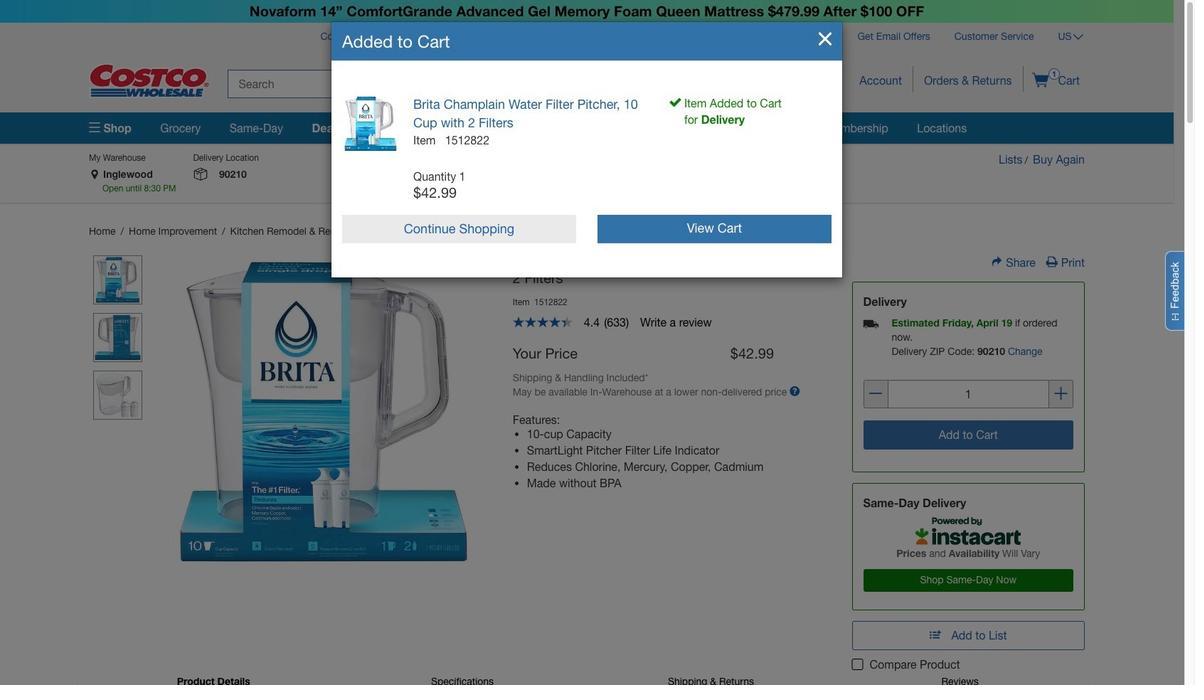 Task type: describe. For each thing, give the bounding box(es) containing it.
3 image
[[93, 371, 143, 420]]

main element
[[89, 112, 1085, 144]]

Search text field
[[228, 69, 799, 98]]

view larger image 1 image
[[167, 255, 481, 569]]



Task type: locate. For each thing, give the bounding box(es) containing it.
Search text field
[[228, 69, 799, 98]]

2 image
[[93, 313, 143, 362]]

instacart image
[[916, 517, 1021, 545]]

None button
[[863, 421, 1074, 450]]

close image
[[819, 31, 832, 47]]

None telephone field
[[888, 380, 1049, 409]]

costco us homepage image
[[89, 63, 210, 98]]

1 image
[[93, 256, 143, 305]]



Task type: vqa. For each thing, say whether or not it's contained in the screenshot.
The 1 "image"
yes



